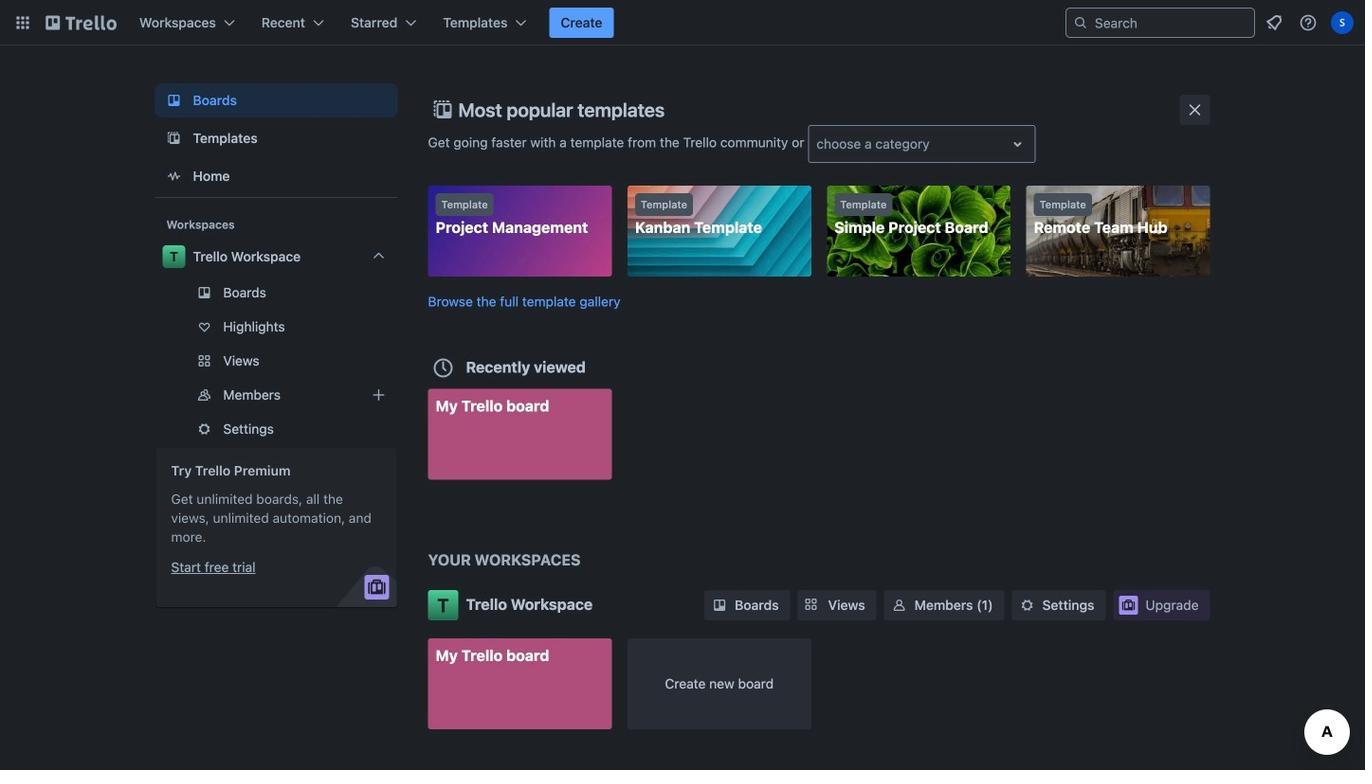 Task type: vqa. For each thing, say whether or not it's contained in the screenshot.
Invitations,
no



Task type: describe. For each thing, give the bounding box(es) containing it.
2 sm image from the left
[[1018, 596, 1037, 615]]

open image
[[1006, 133, 1029, 156]]

add image
[[367, 384, 390, 407]]

0 notifications image
[[1263, 11, 1286, 34]]

home image
[[163, 165, 185, 188]]



Task type: locate. For each thing, give the bounding box(es) containing it.
sm image
[[890, 596, 909, 615]]

search image
[[1074, 15, 1089, 30]]

sm image
[[710, 596, 729, 615], [1018, 596, 1037, 615]]

1 horizontal spatial sm image
[[1018, 596, 1037, 615]]

template board image
[[163, 127, 185, 150]]

0 horizontal spatial sm image
[[710, 596, 729, 615]]

sen (sen604) image
[[1331, 11, 1354, 34]]

primary element
[[0, 0, 1366, 46]]

board image
[[163, 89, 185, 112]]

1 sm image from the left
[[710, 596, 729, 615]]

Search field
[[1089, 9, 1255, 36]]

back to home image
[[46, 8, 117, 38]]

open information menu image
[[1299, 13, 1318, 32]]



